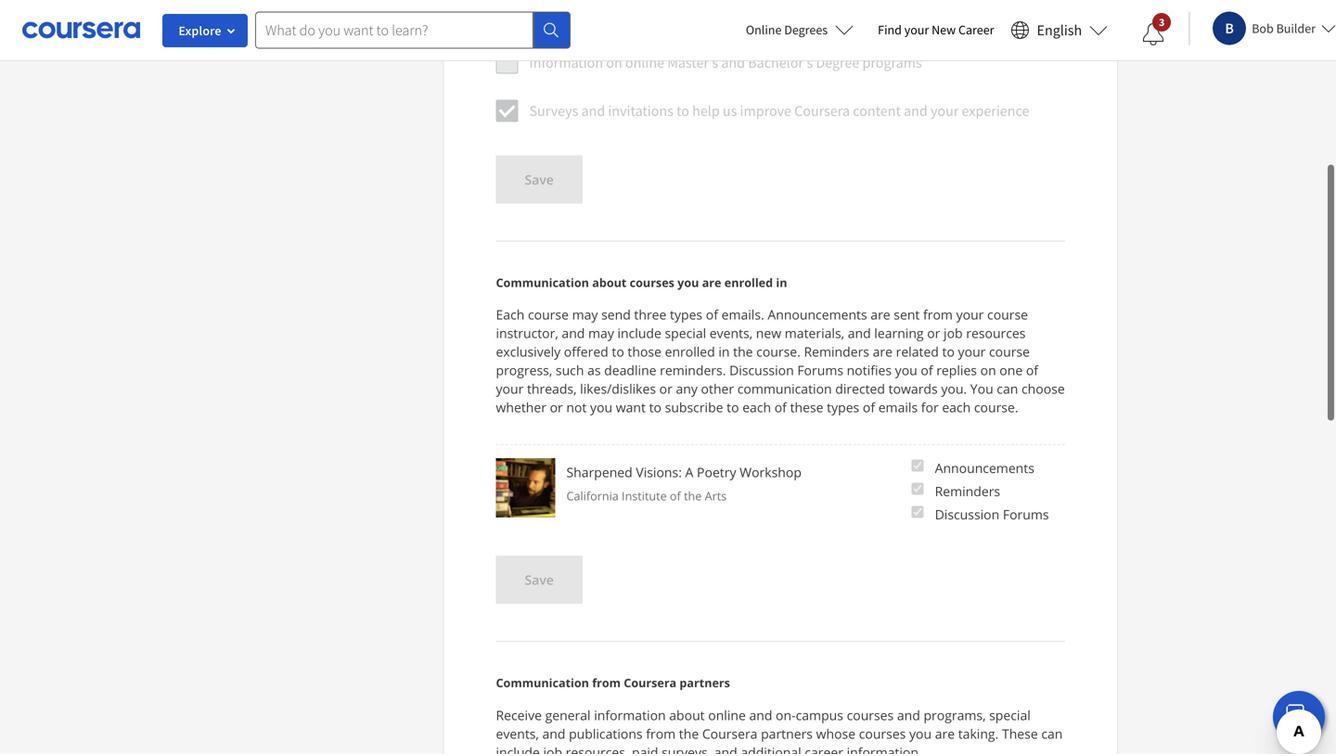 Task type: locate. For each thing, give the bounding box(es) containing it.
0 vertical spatial in
[[776, 275, 787, 291]]

can inside receive general information about online and on-campus courses and programs, special events, and publications from the coursera partners whose courses you are taking. these can include job resources, paid surveys, and additional career information.
[[1041, 725, 1063, 743]]

0 vertical spatial announcements
[[768, 306, 867, 324]]

communication up receive
[[496, 675, 589, 691]]

each down communication
[[743, 399, 771, 416]]

0 vertical spatial forums
[[797, 362, 844, 379]]

reminders down 'materials,'
[[804, 343, 869, 361]]

forums inside communication from sharpened visions: a poetry workshop group
[[1003, 506, 1049, 524]]

discussion right the discussion forums checkbox on the right
[[935, 506, 1000, 524]]

0 vertical spatial can
[[997, 380, 1018, 398]]

experience
[[962, 102, 1029, 120]]

your right find
[[905, 21, 929, 38]]

reminders.
[[660, 362, 726, 379]]

1 horizontal spatial enrolled
[[725, 275, 773, 291]]

0 horizontal spatial discussion
[[729, 362, 794, 379]]

coursera up additional
[[702, 725, 758, 743]]

0 horizontal spatial partners
[[680, 675, 730, 691]]

programs, up 'taking.'
[[924, 706, 986, 724]]

0 horizontal spatial in
[[719, 343, 730, 361]]

0 vertical spatial course.
[[756, 343, 801, 361]]

include up those
[[618, 325, 662, 342]]

and up the notifies
[[848, 325, 871, 342]]

towards
[[889, 380, 938, 398]]

1 vertical spatial communication
[[496, 675, 589, 691]]

save
[[525, 171, 554, 188], [525, 571, 554, 589]]

1 vertical spatial partners
[[761, 725, 813, 743]]

1 vertical spatial the
[[684, 488, 702, 504]]

0 horizontal spatial include
[[496, 744, 540, 754]]

events, down receive
[[496, 725, 539, 743]]

programs,
[[883, 5, 946, 24], [924, 706, 986, 724]]

1 horizontal spatial course.
[[974, 399, 1018, 416]]

1 horizontal spatial partners
[[761, 725, 813, 743]]

include
[[618, 325, 662, 342], [496, 744, 540, 754]]

from inside receive general information about online and on-campus courses and programs, special events, and publications from the coursera partners whose courses you are taking. these can include job resources, paid surveys, and additional career information.
[[646, 725, 676, 743]]

of down directed
[[863, 399, 875, 416]]

may left send
[[572, 306, 598, 324]]

coursera down degree
[[794, 102, 850, 120]]

1 vertical spatial announcements
[[935, 460, 1035, 477]]

course. up communication
[[756, 343, 801, 361]]

2 vertical spatial or
[[550, 399, 563, 416]]

of down visions:
[[670, 488, 681, 504]]

1 vertical spatial reminders
[[935, 483, 1000, 500]]

new
[[776, 5, 803, 24], [756, 325, 781, 342]]

0 horizontal spatial types
[[670, 306, 703, 324]]

announcements up 'materials,'
[[768, 306, 867, 324]]

job down general
[[543, 744, 562, 754]]

1 save from the top
[[525, 171, 554, 188]]

replies
[[937, 362, 977, 379]]

2 save from the top
[[525, 571, 554, 589]]

0 horizontal spatial enrolled
[[665, 343, 715, 361]]

and right surveys,
[[714, 744, 737, 754]]

None search field
[[255, 12, 571, 49]]

from up paid
[[646, 725, 676, 743]]

1 vertical spatial include
[[496, 744, 540, 754]]

1 vertical spatial programs,
[[924, 706, 986, 724]]

course up one
[[989, 343, 1030, 361]]

1 horizontal spatial job
[[944, 325, 963, 342]]

partners down 'on-'
[[761, 725, 813, 743]]

types down directed
[[827, 399, 860, 416]]

taking.
[[958, 725, 999, 743]]

english button
[[1004, 0, 1116, 60]]

1 horizontal spatial discussion
[[935, 506, 1000, 524]]

2 save button from the top
[[496, 556, 583, 604]]

find your new career
[[878, 21, 994, 38]]

the up surveys,
[[679, 725, 699, 743]]

0 horizontal spatial coursera
[[624, 675, 677, 691]]

on inside each course may send three types of emails. announcements are sent from your course instructor,          and may include special events, new materials, and learning or job resources exclusively offered to          those enrolled in the course. reminders are related to your course progress, such as deadline reminders.          discussion forums notifies you of replies on one of your threads, likes/dislikes or any other          communication directed towards you. you can choose whether or not you want to subscribe to each of these          types of emails for each course.
[[981, 362, 996, 379]]

find your new career link
[[869, 19, 1004, 42]]

1 horizontal spatial reminders
[[935, 483, 1000, 500]]

or left any
[[659, 380, 673, 398]]

improve
[[740, 102, 792, 120]]

about
[[657, 5, 694, 24], [592, 275, 627, 291], [669, 706, 705, 724]]

1 vertical spatial events,
[[496, 725, 539, 743]]

1 vertical spatial in
[[719, 343, 730, 361]]

reminders up discussion forums
[[935, 483, 1000, 500]]

about up send
[[592, 275, 627, 291]]

save button for information on online master's and bachelor's degree programs
[[496, 156, 583, 204]]

1 vertical spatial new
[[756, 325, 781, 342]]

0 horizontal spatial events,
[[496, 725, 539, 743]]

and
[[856, 5, 880, 24], [949, 5, 973, 24], [721, 53, 745, 72], [581, 102, 605, 120], [904, 102, 928, 120], [562, 325, 585, 342], [848, 325, 871, 342], [749, 706, 772, 724], [897, 706, 920, 724], [542, 725, 566, 743], [714, 744, 737, 754]]

workshop
[[740, 464, 802, 481]]

2 vertical spatial coursera
[[702, 725, 758, 743]]

to
[[677, 102, 689, 120], [612, 343, 624, 361], [942, 343, 955, 361], [649, 399, 662, 416], [727, 399, 739, 416]]

builder
[[1276, 20, 1316, 37]]

special left the events
[[976, 5, 1019, 24]]

2 horizontal spatial or
[[927, 325, 940, 342]]

1 horizontal spatial in
[[776, 275, 787, 291]]

are
[[702, 275, 721, 291], [871, 306, 891, 324], [873, 343, 893, 361], [935, 725, 955, 743]]

1 horizontal spatial include
[[618, 325, 662, 342]]

choose
[[1022, 380, 1065, 398]]

special up these
[[989, 706, 1031, 724]]

surveys,
[[662, 744, 711, 754]]

visions:
[[636, 464, 682, 481]]

programs, inside receive general information about online and on-campus courses and programs, special events, and publications from the coursera partners whose courses you are taking. these can include job resources, paid surveys, and additional career information.
[[924, 706, 986, 724]]

about up master's
[[657, 5, 694, 24]]

are left 'taking.'
[[935, 725, 955, 743]]

1 communication from the top
[[496, 275, 589, 291]]

coursera up information
[[624, 675, 677, 691]]

1 vertical spatial save
[[525, 571, 554, 589]]

on
[[606, 53, 622, 72], [981, 362, 996, 379]]

online left master's
[[625, 53, 664, 72]]

0 horizontal spatial can
[[997, 380, 1018, 398]]

include inside receive general information about online and on-campus courses and programs, special events, and publications from the coursera partners whose courses you are taking. these can include job resources, paid surveys, and additional career information.
[[496, 744, 540, 754]]

partners up surveys,
[[680, 675, 730, 691]]

receive
[[496, 706, 542, 724]]

1 horizontal spatial each
[[942, 399, 971, 416]]

the
[[733, 343, 753, 361], [684, 488, 702, 504], [679, 725, 699, 743]]

online degrees button
[[731, 9, 869, 50]]

may down send
[[588, 325, 614, 342]]

those
[[628, 343, 662, 361]]

from right sent
[[923, 306, 953, 324]]

the left the arts
[[684, 488, 702, 504]]

or
[[927, 325, 940, 342], [659, 380, 673, 398], [550, 399, 563, 416]]

discussion up communication
[[729, 362, 794, 379]]

and up programs
[[856, 5, 880, 24]]

sharpened visions: a poetry workshop california institute of the arts
[[567, 464, 802, 504]]

communication for general
[[496, 675, 589, 691]]

1 vertical spatial types
[[827, 399, 860, 416]]

types right three
[[670, 306, 703, 324]]

announcements up discussion forums
[[935, 460, 1035, 477]]

may
[[572, 306, 598, 324], [588, 325, 614, 342]]

1 vertical spatial special
[[665, 325, 706, 342]]

1 horizontal spatial from
[[646, 725, 676, 743]]

include down receive
[[496, 744, 540, 754]]

2 vertical spatial from
[[646, 725, 676, 743]]

on up 'you'
[[981, 362, 996, 379]]

0 vertical spatial save button
[[496, 156, 583, 204]]

save button
[[496, 156, 583, 204], [496, 556, 583, 604]]

online up surveys,
[[708, 706, 746, 724]]

arts
[[705, 488, 727, 504]]

resources
[[966, 325, 1026, 342]]

sharpened
[[567, 464, 633, 481]]

0 horizontal spatial announcements
[[768, 306, 867, 324]]

the down the emails.
[[733, 343, 753, 361]]

enrolled up reminders.
[[665, 343, 715, 361]]

enrolled up the emails.
[[725, 275, 773, 291]]

course up instructor,
[[528, 306, 569, 324]]

0 horizontal spatial job
[[543, 744, 562, 754]]

1 horizontal spatial events,
[[710, 325, 753, 342]]

2 vertical spatial special
[[989, 706, 1031, 724]]

1 horizontal spatial coursera
[[702, 725, 758, 743]]

paid
[[632, 744, 658, 754]]

1 horizontal spatial online
[[708, 706, 746, 724]]

events, down the emails.
[[710, 325, 753, 342]]

in up 'materials,'
[[776, 275, 787, 291]]

in
[[776, 275, 787, 291], [719, 343, 730, 361]]

you inside receive general information about online and on-campus courses and programs, special events, and publications from the coursera partners whose courses you are taking. these can include job resources, paid surveys, and additional career information.
[[909, 725, 932, 743]]

are up the notifies
[[873, 343, 893, 361]]

1 horizontal spatial can
[[1041, 725, 1063, 743]]

0 vertical spatial online
[[625, 53, 664, 72]]

1 horizontal spatial forums
[[1003, 506, 1049, 524]]

0 vertical spatial reminders
[[804, 343, 869, 361]]

show notifications image
[[1143, 23, 1165, 45]]

1 vertical spatial coursera
[[624, 675, 677, 691]]

discussion
[[729, 362, 794, 379], [935, 506, 1000, 524]]

special inside each course may send three types of emails. announcements are sent from your course instructor,          and may include special events, new materials, and learning or job resources exclusively offered to          those enrolled in the course. reminders are related to your course progress, such as deadline reminders.          discussion forums notifies you of replies on one of your threads, likes/dislikes or any other          communication directed towards you. you can choose whether or not you want to subscribe to each of these          types of emails for each course.
[[665, 325, 706, 342]]

job up replies
[[944, 325, 963, 342]]

on-
[[776, 706, 796, 724]]

1 vertical spatial forums
[[1003, 506, 1049, 524]]

special up reminders.
[[665, 325, 706, 342]]

1 vertical spatial on
[[981, 362, 996, 379]]

2 each from the left
[[942, 399, 971, 416]]

0 horizontal spatial reminders
[[804, 343, 869, 361]]

forums inside each course may send three types of emails. announcements are sent from your course instructor,          and may include special events, new materials, and learning or job resources exclusively offered to          those enrolled in the course. reminders are related to your course progress, such as deadline reminders.          discussion forums notifies you of replies on one of your threads, likes/dislikes or any other          communication directed towards you. you can choose whether or not you want to subscribe to each of these          types of emails for each course.
[[797, 362, 844, 379]]

to right want
[[649, 399, 662, 416]]

1 horizontal spatial types
[[827, 399, 860, 416]]

poetry
[[697, 464, 736, 481]]

about inside receive general information about online and on-campus courses and programs, special events, and publications from the coursera partners whose courses you are taking. these can include job resources, paid surveys, and additional career information.
[[669, 706, 705, 724]]

coursera
[[794, 102, 850, 120], [624, 675, 677, 691], [702, 725, 758, 743]]

to up replies
[[942, 343, 955, 361]]

the inside receive general information about online and on-campus courses and programs, special events, and publications from the coursera partners whose courses you are taking. these can include job resources, paid surveys, and additional career information.
[[679, 725, 699, 743]]

degree
[[816, 53, 860, 72]]

are inside receive general information about online and on-campus courses and programs, special events, and publications from the coursera partners whose courses you are taking. these can include job resources, paid surveys, and additional career information.
[[935, 725, 955, 743]]

forums
[[797, 362, 844, 379], [1003, 506, 1049, 524]]

0 vertical spatial events,
[[710, 325, 753, 342]]

2 communication from the top
[[496, 675, 589, 691]]

1 horizontal spatial on
[[981, 362, 996, 379]]

or up related
[[927, 325, 940, 342]]

enrolled
[[725, 275, 773, 291], [665, 343, 715, 361]]

course. down 'you'
[[974, 399, 1018, 416]]

communication from coursera partners
[[496, 675, 730, 691]]

0 horizontal spatial forums
[[797, 362, 844, 379]]

2 vertical spatial the
[[679, 725, 699, 743]]

2 vertical spatial about
[[669, 706, 705, 724]]

0 vertical spatial job
[[944, 325, 963, 342]]

notifies
[[847, 362, 892, 379]]

special inside receive general information about online and on-campus courses and programs, special events, and publications from the coursera partners whose courses you are taking. these can include job resources, paid surveys, and additional career information.
[[989, 706, 1031, 724]]

from up information
[[592, 675, 621, 691]]

1 save button from the top
[[496, 156, 583, 204]]

and right the 'surveys' on the top of the page
[[581, 102, 605, 120]]

0 vertical spatial communication
[[496, 275, 589, 291]]

the inside the sharpened visions: a poetry workshop california institute of the arts
[[684, 488, 702, 504]]

job inside receive general information about online and on-campus courses and programs, special events, and publications from the coursera partners whose courses you are taking. these can include job resources, paid surveys, and additional career information.
[[543, 744, 562, 754]]

1 vertical spatial save button
[[496, 556, 583, 604]]

programs, up programs
[[883, 5, 946, 24]]

0 vertical spatial types
[[670, 306, 703, 324]]

help
[[692, 102, 720, 120]]

0 horizontal spatial each
[[743, 399, 771, 416]]

three
[[634, 306, 667, 324]]

on right information at the left top
[[606, 53, 622, 72]]

content
[[853, 102, 901, 120]]

0 vertical spatial from
[[923, 306, 953, 324]]

you
[[970, 380, 994, 398]]

about up surveys,
[[669, 706, 705, 724]]

0 vertical spatial coursera
[[794, 102, 850, 120]]

can down one
[[997, 380, 1018, 398]]

events,
[[710, 325, 753, 342], [496, 725, 539, 743]]

1 vertical spatial enrolled
[[665, 343, 715, 361]]

events
[[1022, 5, 1063, 24]]

from
[[923, 306, 953, 324], [592, 675, 621, 691], [646, 725, 676, 743]]

each down you.
[[942, 399, 971, 416]]

2 horizontal spatial from
[[923, 306, 953, 324]]

courses
[[805, 5, 853, 24], [630, 275, 675, 291], [847, 706, 894, 724], [859, 725, 906, 743]]

1 vertical spatial can
[[1041, 725, 1063, 743]]

1 vertical spatial online
[[708, 706, 746, 724]]

0 vertical spatial save
[[525, 171, 554, 188]]

of left the emails.
[[706, 306, 718, 324]]

special
[[976, 5, 1019, 24], [665, 325, 706, 342], [989, 706, 1031, 724]]

0 vertical spatial include
[[618, 325, 662, 342]]

1 vertical spatial about
[[592, 275, 627, 291]]

0 vertical spatial discussion
[[729, 362, 794, 379]]

or down threads,
[[550, 399, 563, 416]]

in up reminders.
[[719, 343, 730, 361]]

whose
[[816, 725, 856, 743]]

can right these
[[1041, 725, 1063, 743]]

1 horizontal spatial announcements
[[935, 460, 1035, 477]]

can
[[997, 380, 1018, 398], [1041, 725, 1063, 743]]

0 horizontal spatial on
[[606, 53, 622, 72]]

1 horizontal spatial or
[[659, 380, 673, 398]]

1 vertical spatial from
[[592, 675, 621, 691]]

communication up each
[[496, 275, 589, 291]]

and right content
[[904, 102, 928, 120]]

announcements inside communication from sharpened visions: a poetry workshop group
[[935, 460, 1035, 477]]

0 vertical spatial about
[[657, 5, 694, 24]]

events, inside each course may send three types of emails. announcements are sent from your course instructor,          and may include special events, new materials, and learning or job resources exclusively offered to          those enrolled in the course. reminders are related to your course progress, such as deadline reminders.          discussion forums notifies you of replies on one of your threads, likes/dislikes or any other          communication directed towards you. you can choose whether or not you want to subscribe to each of these          types of emails for each course.
[[710, 325, 753, 342]]

1 vertical spatial job
[[543, 744, 562, 754]]

0 vertical spatial the
[[733, 343, 753, 361]]

0 horizontal spatial online
[[625, 53, 664, 72]]

1 vertical spatial course.
[[974, 399, 1018, 416]]

1 vertical spatial discussion
[[935, 506, 1000, 524]]

1 vertical spatial or
[[659, 380, 673, 398]]



Task type: describe. For each thing, give the bounding box(es) containing it.
0 vertical spatial programs,
[[883, 5, 946, 24]]

and up offered
[[562, 325, 585, 342]]

your inside find your new career "link"
[[905, 21, 929, 38]]

online
[[746, 21, 782, 38]]

other
[[701, 380, 734, 398]]

your up whether
[[496, 380, 524, 398]]

these
[[1002, 725, 1038, 743]]

bob builder
[[1252, 20, 1316, 37]]

publications
[[569, 725, 643, 743]]

2 horizontal spatial coursera
[[794, 102, 850, 120]]

from inside each course may send three types of emails. announcements are sent from your course instructor,          and may include special events, new materials, and learning or job resources exclusively offered to          those enrolled in the course. reminders are related to your course progress, such as deadline reminders.          discussion forums notifies you of replies on one of your threads, likes/dislikes or any other          communication directed towards you. you can choose whether or not you want to subscribe to each of these          types of emails for each course.
[[923, 306, 953, 324]]

online degrees
[[746, 21, 828, 38]]

to down other
[[727, 399, 739, 416]]

communication for course
[[496, 275, 589, 291]]

0 vertical spatial new
[[776, 5, 803, 24]]

promotions,
[[697, 5, 773, 24]]

can inside each course may send three types of emails. announcements are sent from your course instructor,          and may include special events, new materials, and learning or job resources exclusively offered to          those enrolled in the course. reminders are related to your course progress, such as deadline reminders.          discussion forums notifies you of replies on one of your threads, likes/dislikes or any other          communication directed towards you. you can choose whether or not you want to subscribe to each of these          types of emails for each course.
[[997, 380, 1018, 398]]

in inside each course may send three types of emails. announcements are sent from your course instructor,          and may include special events, new materials, and learning or job resources exclusively offered to          those enrolled in the course. reminders are related to your course progress, such as deadline reminders.          discussion forums notifies you of replies on one of your threads, likes/dislikes or any other          communication directed towards you. you can choose whether or not you want to subscribe to each of these          types of emails for each course.
[[719, 343, 730, 361]]

any
[[676, 380, 698, 398]]

new inside each course may send three types of emails. announcements are sent from your course instructor,          and may include special events, new materials, and learning or job resources exclusively offered to          those enrolled in the course. reminders are related to your course progress, such as deadline reminders.          discussion forums notifies you of replies on one of your threads, likes/dislikes or any other          communication directed towards you. you can choose whether or not you want to subscribe to each of these          types of emails for each course.
[[756, 325, 781, 342]]

your left experience on the top right of the page
[[931, 102, 959, 120]]

save for california institute of the arts
[[525, 571, 554, 589]]

the inside each course may send three types of emails. announcements are sent from your course instructor,          and may include special events, new materials, and learning or job resources exclusively offered to          those enrolled in the course. reminders are related to your course progress, such as deadline reminders.          discussion forums notifies you of replies on one of your threads, likes/dislikes or any other          communication directed towards you. you can choose whether or not you want to subscribe to each of these          types of emails for each course.
[[733, 343, 753, 361]]

Reminders checkbox
[[912, 482, 924, 497]]

career
[[959, 21, 994, 38]]

Announcements checkbox
[[912, 459, 924, 473]]

one
[[1000, 362, 1023, 379]]

master's
[[667, 53, 718, 72]]

send
[[601, 306, 631, 324]]

discussion inside each course may send three types of emails. announcements are sent from your course instructor,          and may include special events, new materials, and learning or job resources exclusively offered to          those enrolled in the course. reminders are related to your course progress, such as deadline reminders.          discussion forums notifies you of replies on one of your threads, likes/dislikes or any other          communication directed towards you. you can choose whether or not you want to subscribe to each of these          types of emails for each course.
[[729, 362, 794, 379]]

a
[[685, 464, 694, 481]]

surveys and invitations to help us improve coursera content and your experience
[[529, 102, 1029, 120]]

0 vertical spatial enrolled
[[725, 275, 773, 291]]

new
[[932, 21, 956, 38]]

job inside each course may send three types of emails. announcements are sent from your course instructor,          and may include special events, new materials, and learning or job resources exclusively offered to          those enrolled in the course. reminders are related to your course progress, such as deadline reminders.          discussion forums notifies you of replies on one of your threads, likes/dislikes or any other          communication directed towards you. you can choose whether or not you want to subscribe to each of these          types of emails for each course.
[[944, 325, 963, 342]]

b
[[1225, 19, 1234, 38]]

information
[[529, 53, 603, 72]]

learning
[[874, 325, 924, 342]]

explore button
[[162, 14, 248, 47]]

online inside receive general information about online and on-campus courses and programs, special events, and publications from the coursera partners whose courses you are taking. these can include job resources, paid surveys, and additional career information.
[[708, 706, 746, 724]]

enrolled inside each course may send three types of emails. announcements are sent from your course instructor,          and may include special events, new materials, and learning or job resources exclusively offered to          those enrolled in the course. reminders are related to your course progress, such as deadline reminders.          discussion forums notifies you of replies on one of your threads, likes/dislikes or any other          communication directed towards you. you can choose whether or not you want to subscribe to each of these          types of emails for each course.
[[665, 343, 715, 361]]

save button for california institute of the arts
[[496, 556, 583, 604]]

of inside the sharpened visions: a poetry workshop california institute of the arts
[[670, 488, 681, 504]]

reminders inside communication from sharpened visions: a poetry workshop group
[[935, 483, 1000, 500]]

for
[[921, 399, 939, 416]]

your up "resources"
[[956, 306, 984, 324]]

0 vertical spatial partners
[[680, 675, 730, 691]]

What do you want to learn? text field
[[255, 12, 534, 49]]

english
[[1037, 21, 1082, 39]]

such
[[556, 362, 584, 379]]

resources,
[[566, 744, 629, 754]]

and left 'on-'
[[749, 706, 772, 724]]

and right master's
[[721, 53, 745, 72]]

1 vertical spatial may
[[588, 325, 614, 342]]

not
[[566, 399, 587, 416]]

are up learning
[[871, 306, 891, 324]]

save for information on online master's and bachelor's degree programs
[[525, 171, 554, 188]]

coursera image
[[22, 15, 140, 45]]

deadline
[[604, 362, 657, 379]]

likes/dislikes
[[580, 380, 656, 398]]

coursera inside receive general information about online and on-campus courses and programs, special events, and publications from the coursera partners whose courses you are taking. these can include job resources, paid surveys, and additional career information.
[[702, 725, 758, 743]]

explore
[[179, 22, 221, 39]]

invitations
[[608, 102, 674, 120]]

information
[[594, 706, 666, 724]]

communication about courses you are enrolled in
[[496, 275, 787, 291]]

announcements inside each course may send three types of emails. announcements are sent from your course instructor,          and may include special events, new materials, and learning or job resources exclusively offered to          those enrolled in the course. reminders are related to your course progress, such as deadline reminders.          discussion forums notifies you of replies on one of your threads, likes/dislikes or any other          communication directed towards you. you can choose whether or not you want to subscribe to each of these          types of emails for each course.
[[768, 306, 867, 324]]

include inside each course may send three types of emails. announcements are sent from your course instructor,          and may include special events, new materials, and learning or job resources exclusively offered to          those enrolled in the course. reminders are related to your course progress, such as deadline reminders.          discussion forums notifies you of replies on one of your threads, likes/dislikes or any other          communication directed towards you. you can choose whether or not you want to subscribe to each of these          types of emails for each course.
[[618, 325, 662, 342]]

0 vertical spatial on
[[606, 53, 622, 72]]

exclusively
[[496, 343, 561, 361]]

want
[[616, 399, 646, 416]]

reminders inside each course may send three types of emails. announcements are sent from your course instructor,          and may include special events, new materials, and learning or job resources exclusively offered to          those enrolled in the course. reminders are related to your course progress, such as deadline reminders.          discussion forums notifies you of replies on one of your threads, likes/dislikes or any other          communication directed towards you. you can choose whether or not you want to subscribe to each of these          types of emails for each course.
[[804, 343, 869, 361]]

0 horizontal spatial course.
[[756, 343, 801, 361]]

3 button
[[1128, 12, 1180, 57]]

communication from sharpened visions: a poetry workshop group
[[908, 459, 1049, 524]]

instructor,
[[496, 325, 558, 342]]

course up "resources"
[[987, 306, 1028, 324]]

0 horizontal spatial from
[[592, 675, 621, 691]]

1 each from the left
[[743, 399, 771, 416]]

as
[[587, 362, 601, 379]]

to up deadline
[[612, 343, 624, 361]]

3
[[1159, 15, 1165, 29]]

weekly
[[529, 5, 574, 24]]

bachelor's
[[748, 53, 813, 72]]

offered
[[564, 343, 609, 361]]

and up information.
[[897, 706, 920, 724]]

materials,
[[785, 325, 845, 342]]

institute
[[622, 488, 667, 504]]

surveys
[[529, 102, 578, 120]]

partners inside receive general information about online and on-campus courses and programs, special events, and publications from the coursera partners whose courses you are taking. these can include job resources, paid surveys, and additional career information.
[[761, 725, 813, 743]]

notifications
[[577, 5, 654, 24]]

sent
[[894, 306, 920, 324]]

0 vertical spatial may
[[572, 306, 598, 324]]

emails
[[879, 399, 918, 416]]

subscribe
[[665, 399, 723, 416]]

of down communication
[[775, 399, 787, 416]]

each course may send three types of emails. announcements are sent from your course instructor,          and may include special events, new materials, and learning or job resources exclusively offered to          those enrolled in the course. reminders are related to your course progress, such as deadline reminders.          discussion forums notifies you of replies on one of your threads, likes/dislikes or any other          communication directed towards you. you can choose whether or not you want to subscribe to each of these          types of emails for each course.
[[496, 306, 1065, 416]]

whether
[[496, 399, 547, 416]]

and down general
[[542, 725, 566, 743]]

find
[[878, 21, 902, 38]]

information.
[[847, 744, 922, 754]]

california
[[567, 488, 619, 504]]

progress,
[[496, 362, 552, 379]]

you.
[[941, 380, 967, 398]]

to left help
[[677, 102, 689, 120]]

each
[[496, 306, 525, 324]]

these
[[790, 399, 824, 416]]

general
[[545, 706, 591, 724]]

your up replies
[[958, 343, 986, 361]]

directed
[[835, 380, 885, 398]]

information on online master's and bachelor's degree programs
[[529, 53, 922, 72]]

0 vertical spatial or
[[927, 325, 940, 342]]

discussion inside communication from sharpened visions: a poetry workshop group
[[935, 506, 1000, 524]]

degrees
[[784, 21, 828, 38]]

of right one
[[1026, 362, 1038, 379]]

emails.
[[722, 306, 764, 324]]

receive general information about online and on-campus courses and programs, special events, and publications from the coursera partners whose courses you are taking. these can include job resources, paid surveys, and additional career information.
[[496, 706, 1063, 754]]

events, inside receive general information about online and on-campus courses and programs, special events, and publications from the coursera partners whose courses you are taking. these can include job resources, paid surveys, and additional career information.
[[496, 725, 539, 743]]

threads,
[[527, 380, 577, 398]]

0 vertical spatial special
[[976, 5, 1019, 24]]

bob
[[1252, 20, 1274, 37]]

communication
[[738, 380, 832, 398]]

Discussion Forums checkbox
[[912, 505, 924, 520]]

career
[[805, 744, 843, 754]]

chat with us image
[[1284, 702, 1314, 732]]

us
[[723, 102, 737, 120]]

campus
[[796, 706, 843, 724]]

discussion forums
[[935, 506, 1049, 524]]

are up reminders.
[[702, 275, 721, 291]]

and right find
[[949, 5, 973, 24]]

of down related
[[921, 362, 933, 379]]

weekly notifications about promotions, new courses and programs, and special events
[[529, 5, 1063, 24]]

programs
[[863, 53, 922, 72]]

related
[[896, 343, 939, 361]]



Task type: vqa. For each thing, say whether or not it's contained in the screenshot.
special to the middle
yes



